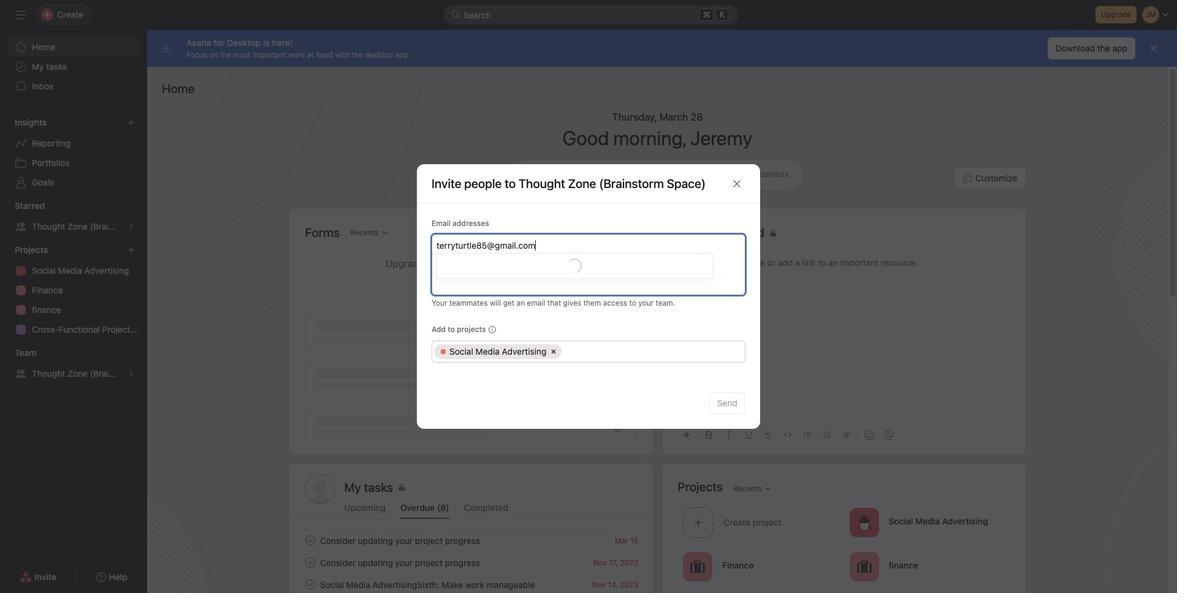 Task type: locate. For each thing, give the bounding box(es) containing it.
mark complete checkbox down mark complete image
[[303, 577, 317, 592]]

bulleted list image
[[803, 432, 811, 439]]

Mark complete checkbox
[[303, 533, 317, 548], [303, 577, 317, 592]]

teams element
[[0, 342, 147, 386]]

underline image
[[745, 432, 752, 439]]

projects element
[[0, 239, 147, 342]]

link image
[[843, 432, 850, 439]]

0 vertical spatial mark complete image
[[303, 533, 317, 548]]

dialog
[[417, 164, 760, 429]]

2 mark complete image from the top
[[303, 577, 317, 592]]

None text field
[[566, 345, 739, 359]]

add profile photo image
[[305, 475, 334, 504]]

at mention image
[[884, 430, 894, 440]]

mark complete image up mark complete image
[[303, 533, 317, 548]]

italics image
[[725, 432, 732, 439]]

mark complete image
[[303, 555, 317, 570]]

cell
[[434, 345, 562, 359]]

1 mark complete image from the top
[[303, 533, 317, 548]]

prominent image
[[451, 10, 461, 20]]

mark complete image down mark complete image
[[303, 577, 317, 592]]

Mark complete checkbox
[[303, 555, 317, 570]]

toolbar
[[678, 421, 1010, 449]]

0 vertical spatial mark complete checkbox
[[303, 533, 317, 548]]

bold image
[[705, 432, 713, 439]]

mark complete image
[[303, 533, 317, 548], [303, 577, 317, 592]]

name@gmail.com, name@gmail.com, … text field
[[436, 238, 739, 253]]

mark complete checkbox up mark complete image
[[303, 533, 317, 548]]

list item
[[678, 504, 844, 541], [290, 530, 653, 552], [290, 552, 653, 574], [290, 574, 653, 593]]

1 vertical spatial mark complete checkbox
[[303, 577, 317, 592]]

row
[[432, 341, 745, 362]]

hide sidebar image
[[16, 10, 26, 20]]

1 vertical spatial mark complete image
[[303, 577, 317, 592]]



Task type: vqa. For each thing, say whether or not it's contained in the screenshot.
menu item
no



Task type: describe. For each thing, give the bounding box(es) containing it.
close this dialog image
[[732, 179, 742, 189]]

bug image
[[856, 515, 871, 530]]

more information image
[[488, 326, 496, 334]]

global element
[[0, 30, 147, 104]]

dismiss image
[[1149, 44, 1159, 53]]

2 mark complete checkbox from the top
[[303, 577, 317, 592]]

starred element
[[0, 195, 147, 239]]

briefcase image
[[690, 559, 705, 574]]

strikethrough image
[[764, 432, 772, 439]]

briefcase image
[[856, 559, 871, 574]]

code image
[[784, 432, 791, 439]]

1 mark complete checkbox from the top
[[303, 533, 317, 548]]

numbered list image
[[823, 432, 830, 439]]

insights element
[[0, 112, 147, 195]]



